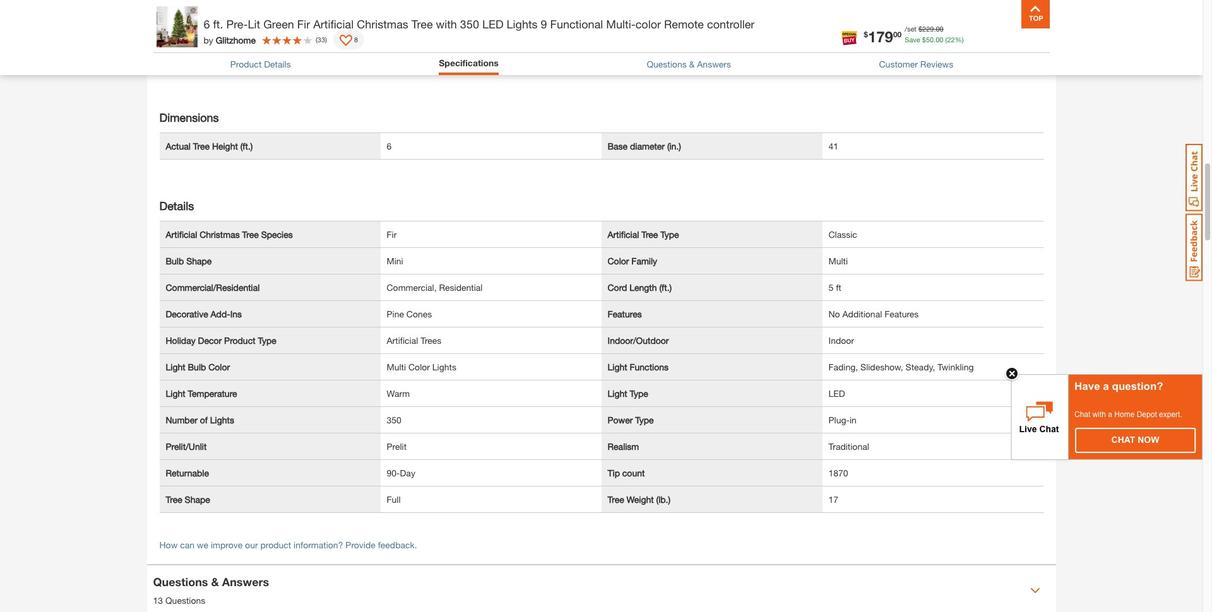 Task type: locate. For each thing, give the bounding box(es) containing it.
questions & answers button
[[647, 57, 731, 71], [647, 57, 731, 71]]

2 vertical spatial questions
[[165, 596, 205, 606]]

customer reviews
[[879, 59, 953, 69]]

0 horizontal spatial 350
[[387, 415, 401, 425]]

$
[[918, 25, 922, 33], [864, 29, 868, 39], [922, 35, 926, 43]]

color down the artificial trees
[[408, 362, 430, 372]]

christmas up "bulb shape"
[[200, 229, 240, 240]]

answers for questions & answers
[[697, 59, 731, 69]]

type right decor
[[258, 335, 276, 346]]

plug-in
[[829, 415, 857, 425]]

ft.
[[213, 17, 223, 31]]

feedback link image
[[1186, 213, 1203, 282]]

functions
[[630, 362, 669, 372]]

0 horizontal spatial christmas
[[200, 229, 240, 240]]

a left home
[[1108, 410, 1112, 419]]

0 vertical spatial answers
[[697, 59, 731, 69]]

5
[[829, 282, 833, 293]]

caret image
[[1030, 586, 1040, 596]]

pine cones
[[387, 309, 432, 319]]

1 vertical spatial questions
[[153, 575, 208, 589]]

multi for multi color lights
[[387, 362, 406, 372]]

00 left /set
[[893, 29, 902, 39]]

our
[[245, 540, 258, 550]]

actual
[[166, 141, 191, 151]]

lights down trees
[[432, 362, 456, 372]]

/set
[[905, 25, 917, 33]]

1 vertical spatial shape
[[185, 494, 210, 505]]

fir up "mini"
[[387, 229, 397, 240]]

0 horizontal spatial lights
[[210, 415, 234, 425]]

questions up 13
[[153, 575, 208, 589]]

with
[[436, 17, 457, 31], [1093, 410, 1106, 419]]

& down improve on the bottom of the page
[[211, 575, 219, 589]]

(
[[945, 35, 947, 43], [316, 35, 317, 43]]

1 horizontal spatial christmas
[[357, 17, 408, 31]]

shape up the commercial/residential
[[186, 256, 212, 266]]

details up "bulb shape"
[[159, 199, 194, 213]]

0 vertical spatial fir
[[297, 17, 310, 31]]

& for questions & answers 13 questions
[[211, 575, 219, 589]]

1 vertical spatial .
[[934, 35, 936, 43]]

holiday
[[166, 335, 196, 346]]

artificial for artificial tree type
[[608, 229, 639, 240]]

1 horizontal spatial bulb
[[188, 362, 206, 372]]

. right /set
[[934, 25, 936, 33]]

questions down remote
[[647, 59, 687, 69]]

lights right of
[[210, 415, 234, 425]]

00 inside $ 179 00
[[893, 29, 902, 39]]

multi color lights
[[387, 362, 456, 372]]

specifications down by
[[153, 53, 230, 67]]

90-
[[387, 468, 400, 478]]

0 horizontal spatial (
[[316, 35, 317, 43]]

multi up ft
[[829, 256, 848, 266]]

species
[[261, 229, 293, 240]]

1 vertical spatial with
[[1093, 410, 1106, 419]]

50
[[926, 35, 934, 43]]

type
[[660, 229, 679, 240], [258, 335, 276, 346], [630, 388, 648, 399], [635, 415, 654, 425]]

answers inside questions & answers 13 questions
[[222, 575, 269, 589]]

led up plug-
[[829, 388, 845, 399]]

christmas up 8 at the top left of page
[[357, 17, 408, 31]]

artificial up color family
[[608, 229, 639, 240]]

display image
[[340, 35, 352, 47]]

commercial,
[[387, 282, 437, 293]]

color
[[635, 17, 661, 31]]

warm
[[387, 388, 410, 399]]

1 horizontal spatial 6
[[387, 141, 392, 151]]

1 vertical spatial christmas
[[200, 229, 240, 240]]

artificial up "bulb shape"
[[166, 229, 197, 240]]

shape
[[186, 256, 212, 266], [185, 494, 210, 505]]

. down 229
[[934, 35, 936, 43]]

answers down our
[[222, 575, 269, 589]]

length
[[630, 282, 657, 293]]

1 horizontal spatial fir
[[387, 229, 397, 240]]

specifications down 6 ft. pre-lit green fir artificial christmas tree with 350 led lights 9 functional multi-color remote controller
[[439, 57, 499, 68]]

fading, slideshow, steady, twinkling
[[829, 362, 974, 372]]

2 ( from the left
[[316, 35, 317, 43]]

1 vertical spatial (ft.)
[[659, 282, 672, 293]]

power type
[[608, 415, 654, 425]]

22
[[947, 35, 955, 43]]

bulb up the commercial/residential
[[166, 256, 184, 266]]

0 vertical spatial &
[[689, 59, 695, 69]]

answers for questions & answers 13 questions
[[222, 575, 269, 589]]

0 vertical spatial product
[[230, 59, 262, 69]]

0 vertical spatial christmas
[[357, 17, 408, 31]]

0 horizontal spatial 6
[[204, 17, 210, 31]]

plug-
[[829, 415, 850, 425]]

41
[[829, 141, 838, 151]]

reviews
[[920, 59, 953, 69]]

0 vertical spatial with
[[436, 17, 457, 31]]

1 ( from the left
[[945, 35, 947, 43]]

color left family
[[608, 256, 629, 266]]

ft
[[836, 282, 841, 293]]

improve
[[211, 540, 243, 550]]

1 horizontal spatial lights
[[432, 362, 456, 372]]

by
[[204, 34, 213, 45]]

8 button
[[333, 30, 364, 49]]

1 vertical spatial answers
[[222, 575, 269, 589]]

product
[[230, 59, 262, 69], [224, 335, 255, 346]]

229
[[922, 25, 934, 33]]

question?
[[1112, 380, 1163, 392]]

artificial for artificial christmas tree species
[[166, 229, 197, 240]]

questions for questions & answers 13 questions
[[153, 575, 208, 589]]

& down remote
[[689, 59, 695, 69]]

2 features from the left
[[885, 309, 919, 319]]

weight
[[627, 494, 654, 505]]

product down ins
[[224, 335, 255, 346]]

0 vertical spatial lights
[[507, 17, 538, 31]]

1 horizontal spatial multi
[[829, 256, 848, 266]]

number of lights
[[166, 415, 234, 425]]

light up number
[[166, 388, 185, 399]]

base
[[608, 141, 628, 151]]

shape for tree shape
[[185, 494, 210, 505]]

1 vertical spatial lights
[[432, 362, 456, 372]]

features down cord
[[608, 309, 642, 319]]

9
[[541, 17, 547, 31]]

1 horizontal spatial (
[[945, 35, 947, 43]]

0 horizontal spatial (ft.)
[[240, 141, 253, 151]]

1 horizontal spatial &
[[689, 59, 695, 69]]

chat
[[1074, 410, 1090, 419]]

2 horizontal spatial lights
[[507, 17, 538, 31]]

(ft.) right length
[[659, 282, 672, 293]]

a right the have
[[1103, 380, 1109, 392]]

1 horizontal spatial 350
[[460, 17, 479, 31]]

0 vertical spatial .
[[934, 25, 936, 33]]

1 horizontal spatial with
[[1093, 410, 1106, 419]]

90-day
[[387, 468, 415, 478]]

features right additional
[[885, 309, 919, 319]]

customer
[[879, 59, 918, 69]]

( left %)
[[945, 35, 947, 43]]

0 horizontal spatial multi
[[387, 362, 406, 372]]

1 vertical spatial multi
[[387, 362, 406, 372]]

0 vertical spatial bulb
[[166, 256, 184, 266]]

fir right green
[[297, 17, 310, 31]]

1 . from the top
[[934, 25, 936, 33]]

1 horizontal spatial features
[[885, 309, 919, 319]]

how
[[159, 540, 178, 550]]

cones
[[406, 309, 432, 319]]

1 horizontal spatial answers
[[697, 59, 731, 69]]

by glitzhome
[[204, 34, 256, 45]]

2 horizontal spatial color
[[608, 256, 629, 266]]

& inside questions & answers 13 questions
[[211, 575, 219, 589]]

light up power
[[608, 388, 627, 399]]

led
[[482, 17, 503, 31], [829, 388, 845, 399]]

light up light type
[[608, 362, 627, 372]]

bulb
[[166, 256, 184, 266], [188, 362, 206, 372]]

&
[[689, 59, 695, 69], [211, 575, 219, 589]]

0 vertical spatial 350
[[460, 17, 479, 31]]

artificial christmas tree species
[[166, 229, 293, 240]]

0 vertical spatial (ft.)
[[240, 141, 253, 151]]

(ft.) right height
[[240, 141, 253, 151]]

twinkling
[[938, 362, 974, 372]]

slideshow,
[[860, 362, 903, 372]]

33
[[317, 35, 325, 43]]

0 vertical spatial shape
[[186, 256, 212, 266]]

0 vertical spatial multi
[[829, 256, 848, 266]]

we
[[197, 540, 208, 550]]

0 vertical spatial questions
[[647, 59, 687, 69]]

light for light functions
[[608, 362, 627, 372]]

1 horizontal spatial led
[[829, 388, 845, 399]]

0 horizontal spatial bulb
[[166, 256, 184, 266]]

0 vertical spatial led
[[482, 17, 503, 31]]

& for questions & answers
[[689, 59, 695, 69]]

6 for 6
[[387, 141, 392, 151]]

family
[[631, 256, 657, 266]]

product down the 'glitzhome'
[[230, 59, 262, 69]]

remote
[[664, 17, 704, 31]]

no
[[829, 309, 840, 319]]

1 vertical spatial led
[[829, 388, 845, 399]]

provide
[[346, 540, 375, 550]]

questions & answers
[[647, 59, 731, 69]]

bulb up light temperature
[[188, 362, 206, 372]]

shape for bulb shape
[[186, 256, 212, 266]]

tip
[[608, 468, 620, 478]]

light
[[166, 362, 185, 372], [608, 362, 627, 372], [166, 388, 185, 399], [608, 388, 627, 399]]

0 horizontal spatial answers
[[222, 575, 269, 589]]

0 horizontal spatial fir
[[297, 17, 310, 31]]

lights left 9
[[507, 17, 538, 31]]

0 horizontal spatial features
[[608, 309, 642, 319]]

$ left /set
[[864, 29, 868, 39]]

color down holiday decor product type at bottom
[[208, 362, 230, 372]]

expert.
[[1159, 410, 1182, 419]]

questions
[[647, 59, 687, 69], [153, 575, 208, 589], [165, 596, 205, 606]]

( left ) on the top of the page
[[316, 35, 317, 43]]

artificial down pine cones
[[387, 335, 418, 346]]

shape down returnable
[[185, 494, 210, 505]]

chat now link
[[1076, 428, 1195, 452]]

0 vertical spatial 6
[[204, 17, 210, 31]]

details down green
[[264, 59, 291, 69]]

1 vertical spatial fir
[[387, 229, 397, 240]]

2 vertical spatial lights
[[210, 415, 234, 425]]

lights for number of lights
[[210, 415, 234, 425]]

0 vertical spatial a
[[1103, 380, 1109, 392]]

led left 9
[[482, 17, 503, 31]]

chat now
[[1111, 435, 1159, 445]]

information?
[[294, 540, 343, 550]]

1 vertical spatial &
[[211, 575, 219, 589]]

1 features from the left
[[608, 309, 642, 319]]

cord
[[608, 282, 627, 293]]

1 horizontal spatial details
[[264, 59, 291, 69]]

multi up warm
[[387, 362, 406, 372]]

fir
[[297, 17, 310, 31], [387, 229, 397, 240]]

light bulb color
[[166, 362, 230, 372]]

0 horizontal spatial &
[[211, 575, 219, 589]]

artificial
[[313, 17, 354, 31], [166, 229, 197, 240], [608, 229, 639, 240], [387, 335, 418, 346]]

1 horizontal spatial color
[[408, 362, 430, 372]]

light functions
[[608, 362, 669, 372]]

answers down 'controller'
[[697, 59, 731, 69]]

decorative add-ins
[[166, 309, 242, 319]]

0 vertical spatial details
[[264, 59, 291, 69]]

1 vertical spatial 6
[[387, 141, 392, 151]]

0 horizontal spatial details
[[159, 199, 194, 213]]

residential
[[439, 282, 483, 293]]

0 horizontal spatial led
[[482, 17, 503, 31]]

questions right 13
[[165, 596, 205, 606]]

light down holiday at the bottom of page
[[166, 362, 185, 372]]

holiday decor product type
[[166, 335, 276, 346]]

decor
[[198, 335, 222, 346]]



Task type: vqa. For each thing, say whether or not it's contained in the screenshot.
Product
yes



Task type: describe. For each thing, give the bounding box(es) containing it.
ins
[[230, 309, 242, 319]]

type down "light functions"
[[630, 388, 648, 399]]

17
[[829, 494, 838, 505]]

13
[[153, 596, 163, 606]]

in
[[850, 415, 857, 425]]

/set $ 229 . 00 save $ 50 . 00 ( 22 %)
[[905, 25, 964, 43]]

indoor
[[829, 335, 854, 346]]

live chat image
[[1186, 144, 1203, 211]]

home
[[1114, 410, 1135, 419]]

glitzhome
[[216, 34, 256, 45]]

decorative
[[166, 309, 208, 319]]

of
[[200, 415, 208, 425]]

tree shape
[[166, 494, 210, 505]]

steady,
[[906, 362, 935, 372]]

lit
[[248, 17, 260, 31]]

(lb.)
[[656, 494, 670, 505]]

additional
[[842, 309, 882, 319]]

6 for 6 ft. pre-lit green fir artificial christmas tree with 350 led lights 9 functional multi-color remote controller
[[204, 17, 210, 31]]

$ right /set
[[918, 25, 922, 33]]

type right power
[[635, 415, 654, 425]]

artificial tree type
[[608, 229, 679, 240]]

day
[[400, 468, 415, 478]]

realism
[[608, 441, 639, 452]]

1 horizontal spatial (ft.)
[[659, 282, 672, 293]]

(in.)
[[667, 141, 681, 151]]

light for light bulb color
[[166, 362, 185, 372]]

)
[[325, 35, 327, 43]]

power
[[608, 415, 633, 425]]

light for light temperature
[[166, 388, 185, 399]]

tip count
[[608, 468, 645, 478]]

commercial/residential
[[166, 282, 260, 293]]

$ 179 00
[[864, 27, 902, 45]]

mini
[[387, 256, 403, 266]]

add-
[[211, 309, 230, 319]]

color family
[[608, 256, 657, 266]]

questions & answers 13 questions
[[153, 575, 269, 606]]

( inside /set $ 229 . 00 save $ 50 . 00 ( 22 %)
[[945, 35, 947, 43]]

chat
[[1111, 435, 1135, 445]]

type up cord length (ft.)
[[660, 229, 679, 240]]

product image image
[[156, 6, 197, 47]]

can
[[180, 540, 194, 550]]

tree weight (lb.)
[[608, 494, 670, 505]]

functional
[[550, 17, 603, 31]]

light temperature
[[166, 388, 237, 399]]

number
[[166, 415, 197, 425]]

1 vertical spatial details
[[159, 199, 194, 213]]

bulb shape
[[166, 256, 212, 266]]

have
[[1074, 380, 1100, 392]]

classic
[[829, 229, 857, 240]]

1 vertical spatial product
[[224, 335, 255, 346]]

green
[[263, 17, 294, 31]]

light for light type
[[608, 388, 627, 399]]

1 horizontal spatial specifications
[[439, 57, 499, 68]]

artificial trees
[[387, 335, 441, 346]]

1 vertical spatial a
[[1108, 410, 1112, 419]]

1 vertical spatial bulb
[[188, 362, 206, 372]]

8
[[354, 35, 358, 43]]

no additional features
[[829, 309, 919, 319]]

%)
[[955, 35, 964, 43]]

indoor/outdoor
[[608, 335, 669, 346]]

multi-
[[606, 17, 635, 31]]

fading,
[[829, 362, 858, 372]]

1 vertical spatial 350
[[387, 415, 401, 425]]

artificial for artificial trees
[[387, 335, 418, 346]]

lights for multi color lights
[[432, 362, 456, 372]]

$ inside $ 179 00
[[864, 29, 868, 39]]

$ down 229
[[922, 35, 926, 43]]

6 ft. pre-lit green fir artificial christmas tree with 350 led lights 9 functional multi-color remote controller
[[204, 17, 755, 31]]

0 horizontal spatial specifications
[[153, 53, 230, 67]]

1870
[[829, 468, 848, 478]]

cord length (ft.)
[[608, 282, 672, 293]]

2 . from the top
[[934, 35, 936, 43]]

0 horizontal spatial with
[[436, 17, 457, 31]]

questions for questions & answers
[[647, 59, 687, 69]]

depot
[[1137, 410, 1157, 419]]

full
[[387, 494, 401, 505]]

commercial, residential
[[387, 282, 483, 293]]

pine
[[387, 309, 404, 319]]

light type
[[608, 388, 648, 399]]

00 right 229
[[936, 25, 944, 33]]

product details
[[230, 59, 291, 69]]

multi for multi
[[829, 256, 848, 266]]

artificial up ) on the top of the page
[[313, 17, 354, 31]]

feedback.
[[378, 540, 417, 550]]

trees
[[421, 335, 441, 346]]

actual tree height (ft.)
[[166, 141, 253, 151]]

chat with a home depot expert.
[[1074, 410, 1182, 419]]

product
[[260, 540, 291, 550]]

count
[[622, 468, 645, 478]]

00 right 50
[[936, 35, 943, 43]]

height
[[212, 141, 238, 151]]

top button
[[1021, 0, 1050, 28]]

0 horizontal spatial color
[[208, 362, 230, 372]]

now
[[1138, 435, 1159, 445]]



